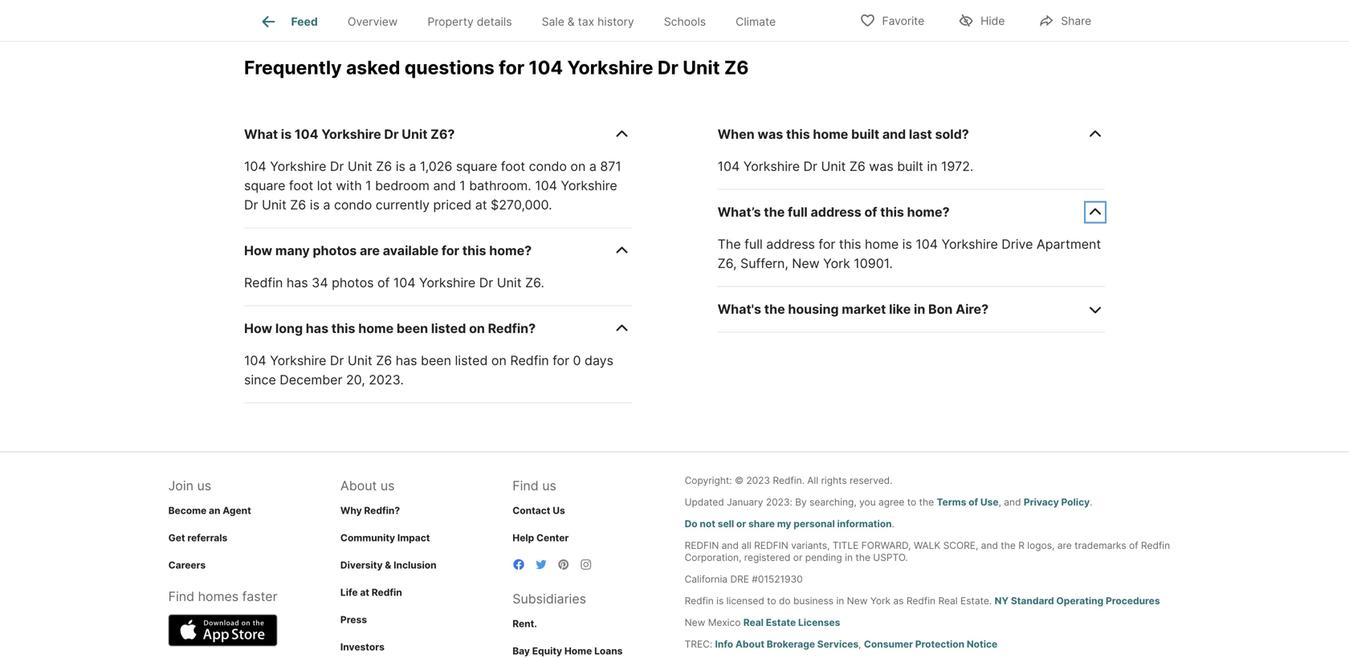 Task type: locate. For each thing, give the bounding box(es) containing it.
1 vertical spatial redfin?
[[364, 505, 400, 517]]

0 horizontal spatial condo
[[334, 197, 372, 213]]

0 horizontal spatial find
[[168, 589, 194, 605]]

1 horizontal spatial redfin
[[754, 540, 788, 552]]

hide button
[[945, 4, 1019, 37]]

1 horizontal spatial home?
[[907, 204, 950, 220]]

z6 for on
[[376, 159, 392, 174]]

1 horizontal spatial a
[[409, 159, 416, 174]]

2 vertical spatial home
[[358, 321, 394, 336]]

0 vertical spatial about
[[340, 478, 377, 494]]

0 horizontal spatial home
[[358, 321, 394, 336]]

has inside 104 yorkshire dr unit z6 has been listed on redfin for 0 days since december 20, 2023.
[[396, 353, 417, 369]]

yorkshire up lot
[[270, 159, 326, 174]]

a for priced
[[323, 197, 330, 213]]

unit inside dropdown button
[[402, 126, 428, 142]]

104 up $270,000.
[[535, 178, 557, 193]]

2 us from the left
[[381, 478, 395, 494]]

1 us from the left
[[197, 478, 211, 494]]

get
[[168, 532, 185, 544]]

in
[[927, 159, 938, 174], [914, 301, 925, 317], [845, 552, 853, 564], [836, 595, 844, 607]]

2 horizontal spatial home
[[865, 236, 899, 252]]

home up 10901.
[[865, 236, 899, 252]]

listed up 104 yorkshire dr unit z6 has been listed on redfin for 0 days since december 20, 2023.
[[431, 321, 466, 336]]

home? up z6.
[[489, 243, 532, 259]]

built down when was this home built and last sold? dropdown button
[[897, 159, 923, 174]]

1 horizontal spatial square
[[456, 159, 497, 174]]

z6 inside 104 yorkshire dr unit z6 is a 1,026 square foot condo on a 871 square foot lot with 1 bedroom and 1 bathroom.
[[376, 159, 392, 174]]

0 horizontal spatial about
[[340, 478, 377, 494]]

trec: info about brokerage services , consumer protection notice
[[685, 639, 998, 650]]

1 vertical spatial photos
[[332, 275, 374, 291]]

1 vertical spatial listed
[[455, 353, 488, 369]]

1 1 from the left
[[366, 178, 372, 193]]

updated
[[685, 497, 724, 508]]

what's
[[718, 301, 761, 317]]

full up suffern,
[[745, 236, 763, 252]]

0 vertical spatial york
[[823, 256, 850, 271]]

find up "contact"
[[513, 478, 539, 494]]

and inside 104 yorkshire dr unit z6 is a 1,026 square foot condo on a 871 square foot lot with 1 bedroom and 1 bathroom.
[[433, 178, 456, 193]]

schools tab
[[649, 2, 721, 41]]

1 horizontal spatial york
[[870, 595, 891, 607]]

this up the full address for this home is 104 yorkshire drive apartment z6, suffern, new york 10901.
[[880, 204, 904, 220]]

, left "privacy"
[[999, 497, 1001, 508]]

full inside dropdown button
[[788, 204, 808, 220]]

and left last at the right top of page
[[882, 126, 906, 142]]

us for join us
[[197, 478, 211, 494]]

address down 104 yorkshire dr unit z6 was built in 1972.
[[811, 204, 862, 220]]

dr inside 104 yorkshire dr unit z6 has been listed on redfin for 0 days since december 20, 2023.
[[330, 353, 344, 369]]

a down lot
[[323, 197, 330, 213]]

& right 'diversity'
[[385, 560, 391, 571]]

0 vertical spatial are
[[360, 243, 380, 259]]

2 horizontal spatial us
[[542, 478, 556, 494]]

0 vertical spatial .
[[1090, 497, 1093, 508]]

title
[[833, 540, 859, 552]]

for inside 104 yorkshire dr unit z6 has been listed on redfin for 0 days since december 20, 2023.
[[553, 353, 569, 369]]

dr down 'schools' tab
[[658, 56, 679, 79]]

about up the why
[[340, 478, 377, 494]]

condo inside 104 yorkshire dr unit z6 is a condo currently priced at $270,000.
[[334, 197, 372, 213]]

dr up december
[[330, 353, 344, 369]]

property details tab
[[413, 2, 527, 41]]

what's the full address of this home?
[[718, 204, 950, 220]]

unit up many
[[262, 197, 287, 213]]

or right sell
[[736, 518, 746, 530]]

a
[[409, 159, 416, 174], [589, 159, 597, 174], [323, 197, 330, 213]]

1 vertical spatial or
[[793, 552, 803, 564]]

dr inside 104 yorkshire dr unit z6 is a 1,026 square foot condo on a 871 square foot lot with 1 bedroom and 1 bathroom.
[[330, 159, 344, 174]]

1 right with on the left
[[366, 178, 372, 193]]

1 horizontal spatial at
[[475, 197, 487, 213]]

foot up bathroom.
[[501, 159, 525, 174]]

2 vertical spatial new
[[685, 617, 705, 629]]

suffern,
[[740, 256, 788, 271]]

1 horizontal spatial redfin?
[[488, 321, 536, 336]]

a inside 104 yorkshire dr unit z6 is a condo currently priced at $270,000.
[[323, 197, 330, 213]]

0 vertical spatial to
[[907, 497, 916, 508]]

©
[[735, 475, 744, 487]]

1,026
[[420, 159, 452, 174]]

1 how from the top
[[244, 243, 272, 259]]

2 how from the top
[[244, 321, 272, 336]]

0 horizontal spatial 1
[[366, 178, 372, 193]]

updated january 2023: by searching, you agree to the terms of use , and privacy policy .
[[685, 497, 1093, 508]]

0 vertical spatial was
[[758, 126, 783, 142]]

foot
[[501, 159, 525, 174], [289, 178, 313, 193]]

climate tab
[[721, 2, 791, 41]]

for left 0
[[553, 353, 569, 369]]

104 right what
[[295, 126, 318, 142]]

for right the available at the top of page
[[442, 243, 459, 259]]

,
[[999, 497, 1001, 508], [859, 639, 861, 650]]

2 vertical spatial has
[[396, 353, 417, 369]]

in right business
[[836, 595, 844, 607]]

1 horizontal spatial built
[[897, 159, 923, 174]]

home
[[813, 126, 848, 142], [865, 236, 899, 252], [358, 321, 394, 336]]

0 horizontal spatial are
[[360, 243, 380, 259]]

square
[[456, 159, 497, 174], [244, 178, 285, 193]]

0 vertical spatial on
[[571, 159, 586, 174]]

the full address for this home is 104 yorkshire drive apartment z6, suffern, new york 10901.
[[718, 236, 1101, 271]]

home? up the full address for this home is 104 yorkshire drive apartment z6, suffern, new york 10901.
[[907, 204, 950, 220]]

new right suffern,
[[792, 256, 820, 271]]

104 inside 104 yorkshire dr unit z6 is a condo currently priced at $270,000.
[[535, 178, 557, 193]]

sale & tax history tab
[[527, 2, 649, 41]]

real left estate.
[[938, 595, 958, 607]]

built up 104 yorkshire dr unit z6 was built in 1972.
[[851, 126, 879, 142]]

0 vertical spatial home?
[[907, 204, 950, 220]]

3 us from the left
[[542, 478, 556, 494]]

0 horizontal spatial new
[[685, 617, 705, 629]]

yorkshire inside dropdown button
[[321, 126, 381, 142]]

full right what's
[[788, 204, 808, 220]]

are right logos,
[[1057, 540, 1072, 552]]

are inside redfin and all redfin variants, title forward, walk score, and the r logos, are trademarks of redfin corporation, registered or pending in the uspto.
[[1057, 540, 1072, 552]]

1 vertical spatial &
[[385, 560, 391, 571]]

find for find us
[[513, 478, 539, 494]]

0 horizontal spatial &
[[385, 560, 391, 571]]

on down the how long has this home been listed on redfin? dropdown button
[[491, 353, 507, 369]]

market
[[842, 301, 886, 317]]

1 vertical spatial .
[[892, 518, 895, 530]]

is down lot
[[310, 197, 320, 213]]

and inside when was this home built and last sold? dropdown button
[[882, 126, 906, 142]]

0 horizontal spatial on
[[469, 321, 485, 336]]

0 horizontal spatial full
[[745, 236, 763, 252]]

apartment
[[1037, 236, 1101, 252]]

home inside the full address for this home is 104 yorkshire drive apartment z6, suffern, new york 10901.
[[865, 236, 899, 252]]

redfin twitter image
[[535, 558, 548, 571]]

new left "as"
[[847, 595, 868, 607]]

photos right 34
[[332, 275, 374, 291]]

2 redfin from the left
[[754, 540, 788, 552]]

0 horizontal spatial real
[[743, 617, 764, 629]]

yorkshire inside 104 yorkshire dr unit z6 is a condo currently priced at $270,000.
[[561, 178, 617, 193]]

to
[[907, 497, 916, 508], [767, 595, 776, 607]]

1 horizontal spatial or
[[793, 552, 803, 564]]

0 horizontal spatial home?
[[489, 243, 532, 259]]

us
[[197, 478, 211, 494], [381, 478, 395, 494], [542, 478, 556, 494]]

listed down the how long has this home been listed on redfin? dropdown button
[[455, 353, 488, 369]]

0 horizontal spatial a
[[323, 197, 330, 213]]

trec:
[[685, 639, 712, 650]]

photos inside dropdown button
[[313, 243, 357, 259]]

terms of use link
[[937, 497, 999, 508]]

yorkshire inside the full address for this home is 104 yorkshire drive apartment z6, suffern, new york 10901.
[[942, 236, 998, 252]]

1972.
[[941, 159, 974, 174]]

0 vertical spatial or
[[736, 518, 746, 530]]

104 inside the full address for this home is 104 yorkshire drive apartment z6, suffern, new york 10901.
[[916, 236, 938, 252]]

0 vertical spatial full
[[788, 204, 808, 220]]

how for how long has this home been listed on redfin?
[[244, 321, 272, 336]]

the down title
[[856, 552, 870, 564]]

dr left z6?
[[384, 126, 399, 142]]

z6 inside 104 yorkshire dr unit z6 is a condo currently priced at $270,000.
[[290, 197, 306, 213]]

redfin? down z6.
[[488, 321, 536, 336]]

2 vertical spatial on
[[491, 353, 507, 369]]

personal
[[794, 518, 835, 530]]

is up the bedroom
[[396, 159, 405, 174]]

are up redfin has 34 photos of 104 yorkshire dr unit z6.
[[360, 243, 380, 259]]

has up "2023."
[[396, 353, 417, 369]]

consumer
[[864, 639, 913, 650]]

privacy policy link
[[1024, 497, 1090, 508]]

protection
[[915, 639, 965, 650]]

1 vertical spatial about
[[736, 639, 765, 650]]

diversity & inclusion button
[[340, 560, 437, 571]]

104 down the available at the top of page
[[393, 275, 416, 291]]

in inside dropdown button
[[914, 301, 925, 317]]

help
[[513, 532, 534, 544]]

1 vertical spatial on
[[469, 321, 485, 336]]

1 horizontal spatial foot
[[501, 159, 525, 174]]

yorkshire up december
[[270, 353, 326, 369]]

1 vertical spatial home?
[[489, 243, 532, 259]]

1 horizontal spatial &
[[568, 15, 575, 28]]

center
[[536, 532, 569, 544]]

z6?
[[431, 126, 455, 142]]

photos
[[313, 243, 357, 259], [332, 275, 374, 291]]

the
[[764, 204, 785, 220], [764, 301, 785, 317], [919, 497, 934, 508], [1001, 540, 1016, 552], [856, 552, 870, 564]]

community impact button
[[340, 532, 430, 544]]

has left 34
[[287, 275, 308, 291]]

0 horizontal spatial ,
[[859, 639, 861, 650]]

how
[[244, 243, 272, 259], [244, 321, 272, 336]]

bay equity home loans
[[513, 646, 623, 657]]

how for how many photos are available for this home?
[[244, 243, 272, 259]]

was
[[758, 126, 783, 142], [869, 159, 894, 174]]

this up 20,
[[331, 321, 355, 336]]

of down the how many photos are available for this home?
[[377, 275, 390, 291]]

redfin
[[685, 540, 719, 552], [754, 540, 788, 552]]

1 vertical spatial full
[[745, 236, 763, 252]]

on
[[571, 159, 586, 174], [469, 321, 485, 336], [491, 353, 507, 369]]

0 horizontal spatial foot
[[289, 178, 313, 193]]

1 vertical spatial are
[[1057, 540, 1072, 552]]

all
[[807, 475, 818, 487]]

are
[[360, 243, 380, 259], [1057, 540, 1072, 552]]

been inside dropdown button
[[397, 321, 428, 336]]

z6 up many
[[290, 197, 306, 213]]

104 down what
[[244, 159, 266, 174]]

or down variants,
[[793, 552, 803, 564]]

to right agree
[[907, 497, 916, 508]]

york left 10901.
[[823, 256, 850, 271]]

z6 up the bedroom
[[376, 159, 392, 174]]

0 horizontal spatial to
[[767, 595, 776, 607]]

us for about us
[[381, 478, 395, 494]]

1 vertical spatial address
[[766, 236, 815, 252]]

or inside redfin and all redfin variants, title forward, walk score, and the r logos, are trademarks of redfin corporation, registered or pending in the uspto.
[[793, 552, 803, 564]]

is down the what's the full address of this home? dropdown button
[[902, 236, 912, 252]]

1 vertical spatial find
[[168, 589, 194, 605]]

feed link
[[259, 12, 318, 31]]

copyright: © 2023 redfin. all rights reserved.
[[685, 475, 893, 487]]

was down when was this home built and last sold? dropdown button
[[869, 159, 894, 174]]

california
[[685, 574, 728, 585]]

0 horizontal spatial .
[[892, 518, 895, 530]]

1 vertical spatial was
[[869, 159, 894, 174]]

& left tax
[[568, 15, 575, 28]]

since
[[244, 372, 276, 388]]

unit
[[683, 56, 720, 79], [402, 126, 428, 142], [348, 159, 372, 174], [821, 159, 846, 174], [262, 197, 287, 213], [497, 275, 522, 291], [348, 353, 372, 369]]

become an agent
[[168, 505, 251, 517]]

find for find homes faster
[[168, 589, 194, 605]]

104 down the what's the full address of this home? dropdown button
[[916, 236, 938, 252]]

1 horizontal spatial new
[[792, 256, 820, 271]]

0 horizontal spatial built
[[851, 126, 879, 142]]

.
[[1090, 497, 1093, 508], [892, 518, 895, 530]]

tab list
[[244, 0, 804, 41]]

dr inside dropdown button
[[384, 126, 399, 142]]

0 vertical spatial &
[[568, 15, 575, 28]]

1 vertical spatial real
[[743, 617, 764, 629]]

redfin right "as"
[[907, 595, 936, 607]]

at right life
[[360, 587, 369, 599]]

loans
[[594, 646, 623, 657]]

for down what's the full address of this home?
[[819, 236, 835, 252]]

address inside the full address for this home is 104 yorkshire drive apartment z6, suffern, new york 10901.
[[766, 236, 815, 252]]

0 vertical spatial been
[[397, 321, 428, 336]]

impact
[[397, 532, 430, 544]]

of right trademarks
[[1129, 540, 1138, 552]]

0 horizontal spatial redfin
[[685, 540, 719, 552]]

1 vertical spatial home
[[865, 236, 899, 252]]

redfin pinterest image
[[558, 558, 570, 571]]

overview tab
[[333, 2, 413, 41]]

1 horizontal spatial ,
[[999, 497, 1001, 508]]

0 vertical spatial listed
[[431, 321, 466, 336]]

find homes faster
[[168, 589, 278, 605]]

0 vertical spatial new
[[792, 256, 820, 271]]

the left terms
[[919, 497, 934, 508]]

favorite
[[882, 14, 924, 28]]

0 horizontal spatial or
[[736, 518, 746, 530]]

like
[[889, 301, 911, 317]]

all
[[741, 540, 751, 552]]

of inside dropdown button
[[865, 204, 877, 220]]

1 horizontal spatial are
[[1057, 540, 1072, 552]]

real estate licenses link
[[743, 617, 840, 629]]

2 horizontal spatial on
[[571, 159, 586, 174]]

trademarks
[[1075, 540, 1126, 552]]

contact us
[[513, 505, 565, 517]]

0 horizontal spatial york
[[823, 256, 850, 271]]

and
[[882, 126, 906, 142], [433, 178, 456, 193], [1004, 497, 1021, 508], [722, 540, 739, 552], [981, 540, 998, 552]]

at inside 104 yorkshire dr unit z6 is a condo currently priced at $270,000.
[[475, 197, 487, 213]]

has right long
[[306, 321, 329, 336]]

about down new mexico real estate licenses in the right of the page
[[736, 639, 765, 650]]

housing
[[788, 301, 839, 317]]

business
[[793, 595, 834, 607]]

dr down what
[[244, 197, 258, 213]]

redfin inside redfin and all redfin variants, title forward, walk score, and the r logos, are trademarks of redfin corporation, registered or pending in the uspto.
[[1141, 540, 1170, 552]]

1 up priced
[[460, 178, 466, 193]]

on inside dropdown button
[[469, 321, 485, 336]]

a up the bedroom
[[409, 159, 416, 174]]

home inside dropdown button
[[358, 321, 394, 336]]

of inside redfin and all redfin variants, title forward, walk score, and the r logos, are trademarks of redfin corporation, registered or pending in the uspto.
[[1129, 540, 1138, 552]]

been up 104 yorkshire dr unit z6 has been listed on redfin for 0 days since december 20, 2023.
[[397, 321, 428, 336]]

york inside the full address for this home is 104 yorkshire drive apartment z6, suffern, new york 10901.
[[823, 256, 850, 271]]

rent. button
[[513, 618, 537, 630]]

information
[[837, 518, 892, 530]]

1 vertical spatial to
[[767, 595, 776, 607]]

home up 104 yorkshire dr unit z6 was built in 1972.
[[813, 126, 848, 142]]

how left many
[[244, 243, 272, 259]]

is right what
[[281, 126, 292, 142]]

contact
[[513, 505, 550, 517]]

104 up since
[[244, 353, 266, 369]]

redfin down the diversity & inclusion
[[372, 587, 402, 599]]

1 vertical spatial condo
[[334, 197, 372, 213]]

0 vertical spatial address
[[811, 204, 862, 220]]

full inside the full address for this home is 104 yorkshire drive apartment z6, suffern, new york 10901.
[[745, 236, 763, 252]]

104 down when
[[718, 159, 740, 174]]

press
[[340, 614, 367, 626]]

find down 'careers' button
[[168, 589, 194, 605]]

is inside 104 yorkshire dr unit z6 is a condo currently priced at $270,000.
[[310, 197, 320, 213]]

z6 inside 104 yorkshire dr unit z6 has been listed on redfin for 0 days since december 20, 2023.
[[376, 353, 392, 369]]

104 inside 104 yorkshire dr unit z6 has been listed on redfin for 0 days since december 20, 2023.
[[244, 353, 266, 369]]

ny standard operating procedures link
[[995, 595, 1160, 607]]

by
[[795, 497, 807, 508]]

inclusion
[[394, 560, 437, 571]]

0 vertical spatial redfin?
[[488, 321, 536, 336]]

a left 871
[[589, 159, 597, 174]]

redfin down many
[[244, 275, 283, 291]]

0 vertical spatial square
[[456, 159, 497, 174]]

york left "as"
[[870, 595, 891, 607]]

1 vertical spatial been
[[421, 353, 451, 369]]

to left do
[[767, 595, 776, 607]]

1 horizontal spatial 1
[[460, 178, 466, 193]]

and right use
[[1004, 497, 1021, 508]]

home down redfin has 34 photos of 104 yorkshire dr unit z6.
[[358, 321, 394, 336]]

info
[[715, 639, 733, 650]]

. down agree
[[892, 518, 895, 530]]

square down what
[[244, 178, 285, 193]]

property
[[427, 15, 474, 28]]

1 horizontal spatial on
[[491, 353, 507, 369]]

life
[[340, 587, 358, 599]]

0 vertical spatial condo
[[529, 159, 567, 174]]

redfin inside 104 yorkshire dr unit z6 has been listed on redfin for 0 days since december 20, 2023.
[[510, 353, 549, 369]]

this up 10901.
[[839, 236, 861, 252]]

on inside 104 yorkshire dr unit z6 is a 1,026 square foot condo on a 871 square foot lot with 1 bedroom and 1 bathroom.
[[571, 159, 586, 174]]

yorkshire down 871
[[561, 178, 617, 193]]

1 vertical spatial has
[[306, 321, 329, 336]]

yorkshire inside 104 yorkshire dr unit z6 has been listed on redfin for 0 days since december 20, 2023.
[[270, 353, 326, 369]]

1 vertical spatial at
[[360, 587, 369, 599]]

&
[[568, 15, 575, 28], [385, 560, 391, 571]]

redfin
[[244, 275, 283, 291], [510, 353, 549, 369], [1141, 540, 1170, 552], [372, 587, 402, 599], [685, 595, 714, 607], [907, 595, 936, 607]]

bathroom.
[[469, 178, 531, 193]]

us right join
[[197, 478, 211, 494]]

0 vertical spatial photos
[[313, 243, 357, 259]]

0 vertical spatial find
[[513, 478, 539, 494]]

dr up with on the left
[[330, 159, 344, 174]]

procedures
[[1106, 595, 1160, 607]]

yorkshire inside 104 yorkshire dr unit z6 is a 1,026 square foot condo on a 871 square foot lot with 1 bedroom and 1 bathroom.
[[270, 159, 326, 174]]

in down title
[[845, 552, 853, 564]]

condo inside 104 yorkshire dr unit z6 is a 1,026 square foot condo on a 871 square foot lot with 1 bedroom and 1 bathroom.
[[529, 159, 567, 174]]

tab list containing feed
[[244, 0, 804, 41]]

unit left z6?
[[402, 126, 428, 142]]

dr down when was this home built and last sold?
[[804, 159, 818, 174]]

& inside tab
[[568, 15, 575, 28]]

0 vertical spatial home
[[813, 126, 848, 142]]

0 vertical spatial at
[[475, 197, 487, 213]]



Task type: vqa. For each thing, say whether or not it's contained in the screenshot.
MORTGAGE RESEARCH CENTER image
no



Task type: describe. For each thing, give the bounding box(es) containing it.
priced
[[433, 197, 472, 213]]

has inside dropdown button
[[306, 321, 329, 336]]

the left r
[[1001, 540, 1016, 552]]

life at redfin button
[[340, 587, 402, 599]]

1 vertical spatial built
[[897, 159, 923, 174]]

last
[[909, 126, 932, 142]]

dr left z6.
[[479, 275, 493, 291]]

become
[[168, 505, 207, 517]]

yorkshire down the 'history'
[[567, 56, 653, 79]]

agree
[[879, 497, 905, 508]]

104 yorkshire dr unit z6 has been listed on redfin for 0 days since december 20, 2023.
[[244, 353, 614, 388]]

currently
[[376, 197, 430, 213]]

$270,000.
[[491, 197, 552, 213]]

why
[[340, 505, 362, 517]]

0 vertical spatial has
[[287, 275, 308, 291]]

is inside 104 yorkshire dr unit z6 is a 1,026 square foot condo on a 871 square foot lot with 1 bedroom and 1 bathroom.
[[396, 159, 405, 174]]

in left 1972.
[[927, 159, 938, 174]]

do
[[779, 595, 791, 607]]

sell
[[718, 518, 734, 530]]

104 inside dropdown button
[[295, 126, 318, 142]]

services
[[817, 639, 859, 650]]

unit left z6.
[[497, 275, 522, 291]]

redfin has 34 photos of 104 yorkshire dr unit z6.
[[244, 275, 544, 291]]

1 horizontal spatial was
[[869, 159, 894, 174]]

december
[[280, 372, 342, 388]]

and left the all
[[722, 540, 739, 552]]

address inside dropdown button
[[811, 204, 862, 220]]

1 vertical spatial foot
[[289, 178, 313, 193]]

z6,
[[718, 256, 737, 271]]

privacy
[[1024, 497, 1059, 508]]

on inside 104 yorkshire dr unit z6 has been listed on redfin for 0 days since december 20, 2023.
[[491, 353, 507, 369]]

new inside the full address for this home is 104 yorkshire drive apartment z6, suffern, new york 10901.
[[792, 256, 820, 271]]

redfin down california
[[685, 595, 714, 607]]

1 vertical spatial york
[[870, 595, 891, 607]]

get referrals
[[168, 532, 227, 544]]

schools
[[664, 15, 706, 28]]

r
[[1019, 540, 1025, 552]]

sale
[[542, 15, 564, 28]]

feed
[[291, 15, 318, 28]]

redfin.
[[773, 475, 805, 487]]

dr inside 104 yorkshire dr unit z6 is a condo currently priced at $270,000.
[[244, 197, 258, 213]]

home
[[564, 646, 592, 657]]

1 vertical spatial square
[[244, 178, 285, 193]]

the right what's
[[764, 204, 785, 220]]

0 vertical spatial foot
[[501, 159, 525, 174]]

what is 104 yorkshire dr unit z6? button
[[244, 112, 632, 157]]

us for find us
[[542, 478, 556, 494]]

homes
[[198, 589, 239, 605]]

careers
[[168, 560, 206, 571]]

z6 down when was this home built and last sold?
[[850, 159, 866, 174]]

estate
[[766, 617, 796, 629]]

what
[[244, 126, 278, 142]]

1 horizontal spatial real
[[938, 595, 958, 607]]

terms
[[937, 497, 966, 508]]

redfin is licensed to do business in new york as redfin real estate. ny standard operating procedures
[[685, 595, 1160, 607]]

why redfin? button
[[340, 505, 400, 517]]

copyright:
[[685, 475, 732, 487]]

is inside the full address for this home is 104 yorkshire drive apartment z6, suffern, new york 10901.
[[902, 236, 912, 252]]

the
[[718, 236, 741, 252]]

bay equity home loans button
[[513, 646, 623, 657]]

info about brokerage services link
[[715, 639, 859, 650]]

unit inside 104 yorkshire dr unit z6 has been listed on redfin for 0 days since december 20, 2023.
[[348, 353, 372, 369]]

how many photos are available for this home?
[[244, 243, 532, 259]]

this inside the full address for this home is 104 yorkshire drive apartment z6, suffern, new york 10901.
[[839, 236, 861, 252]]

diversity
[[340, 560, 383, 571]]

logos,
[[1027, 540, 1055, 552]]

1 horizontal spatial about
[[736, 639, 765, 650]]

0 vertical spatial ,
[[999, 497, 1001, 508]]

redfin? inside dropdown button
[[488, 321, 536, 336]]

for down 'details'
[[499, 56, 524, 79]]

2023
[[746, 475, 770, 487]]

of left use
[[969, 497, 978, 508]]

and right 'score,'
[[981, 540, 998, 552]]

built inside dropdown button
[[851, 126, 879, 142]]

& for sale
[[568, 15, 575, 28]]

bay
[[513, 646, 530, 657]]

many
[[275, 243, 310, 259]]

unit inside 104 yorkshire dr unit z6 is a 1,026 square foot condo on a 871 square foot lot with 1 bedroom and 1 bathroom.
[[348, 159, 372, 174]]

sale & tax history
[[542, 15, 634, 28]]

notice
[[967, 639, 998, 650]]

unit down 'schools' tab
[[683, 56, 720, 79]]

this inside dropdown button
[[786, 126, 810, 142]]

is inside dropdown button
[[281, 126, 292, 142]]

been inside 104 yorkshire dr unit z6 has been listed on redfin for 0 days since december 20, 2023.
[[421, 353, 451, 369]]

2023.
[[369, 372, 404, 388]]

are inside how many photos are available for this home? dropdown button
[[360, 243, 380, 259]]

policy
[[1061, 497, 1090, 508]]

871
[[600, 159, 621, 174]]

1 horizontal spatial .
[[1090, 497, 1093, 508]]

yorkshire down how many photos are available for this home? dropdown button
[[419, 275, 476, 291]]

long
[[275, 321, 303, 336]]

licensed
[[727, 595, 764, 607]]

z6 for $270,000.
[[290, 197, 306, 213]]

z6 for 0
[[376, 353, 392, 369]]

is up mexico
[[716, 595, 724, 607]]

asked
[[346, 56, 400, 79]]

what's the full address of this home? button
[[718, 190, 1105, 235]]

pending
[[805, 552, 842, 564]]

z6 down climate tab
[[724, 56, 749, 79]]

contact us button
[[513, 505, 565, 517]]

redfin facebook image
[[513, 558, 525, 571]]

consumer protection notice link
[[864, 639, 998, 650]]

find us
[[513, 478, 556, 494]]

not
[[700, 518, 715, 530]]

1 redfin from the left
[[685, 540, 719, 552]]

favorite button
[[846, 4, 938, 37]]

do not sell or share my personal information .
[[685, 518, 895, 530]]

questions
[[405, 56, 495, 79]]

2 horizontal spatial a
[[589, 159, 597, 174]]

a for foot
[[409, 159, 416, 174]]

reserved.
[[850, 475, 893, 487]]

estate.
[[961, 595, 992, 607]]

press button
[[340, 614, 367, 626]]

104 inside 104 yorkshire dr unit z6 is a 1,026 square foot condo on a 871 square foot lot with 1 bedroom and 1 bathroom.
[[244, 159, 266, 174]]

10901.
[[854, 256, 893, 271]]

share
[[748, 518, 775, 530]]

what's
[[718, 204, 761, 220]]

was inside dropdown button
[[758, 126, 783, 142]]

unit down when was this home built and last sold?
[[821, 159, 846, 174]]

walk
[[914, 540, 941, 552]]

0 horizontal spatial redfin?
[[364, 505, 400, 517]]

34
[[312, 275, 328, 291]]

0
[[573, 353, 581, 369]]

for inside the full address for this home is 104 yorkshire drive apartment z6, suffern, new york 10901.
[[819, 236, 835, 252]]

download the redfin app on the apple app store image
[[168, 615, 278, 647]]

1 horizontal spatial to
[[907, 497, 916, 508]]

an
[[209, 505, 220, 517]]

redfin and all redfin variants, title forward, walk score, and the r logos, are trademarks of redfin corporation, registered or pending in the uspto.
[[685, 540, 1170, 564]]

1 vertical spatial new
[[847, 595, 868, 607]]

dre
[[730, 574, 749, 585]]

do
[[685, 518, 698, 530]]

redfin instagram image
[[580, 558, 593, 571]]

0 horizontal spatial at
[[360, 587, 369, 599]]

the right what's
[[764, 301, 785, 317]]

listed inside the how long has this home been listed on redfin? dropdown button
[[431, 321, 466, 336]]

bedroom
[[375, 178, 430, 193]]

in inside redfin and all redfin variants, title forward, walk score, and the r logos, are trademarks of redfin corporation, registered or pending in the uspto.
[[845, 552, 853, 564]]

for inside dropdown button
[[442, 243, 459, 259]]

& for diversity
[[385, 560, 391, 571]]

rights
[[821, 475, 847, 487]]

this down priced
[[462, 243, 486, 259]]

2 1 from the left
[[460, 178, 466, 193]]

community impact
[[340, 532, 430, 544]]

yorkshire down when
[[743, 159, 800, 174]]

with
[[336, 178, 362, 193]]

corporation,
[[685, 552, 742, 564]]

104 down sale
[[529, 56, 563, 79]]

home inside dropdown button
[[813, 126, 848, 142]]

referrals
[[187, 532, 227, 544]]

community
[[340, 532, 395, 544]]

1 vertical spatial ,
[[859, 639, 861, 650]]

unit inside 104 yorkshire dr unit z6 is a condo currently priced at $270,000.
[[262, 197, 287, 213]]

us
[[553, 505, 565, 517]]

careers button
[[168, 560, 206, 571]]

subsidiaries
[[513, 591, 586, 607]]

listed inside 104 yorkshire dr unit z6 has been listed on redfin for 0 days since december 20, 2023.
[[455, 353, 488, 369]]



